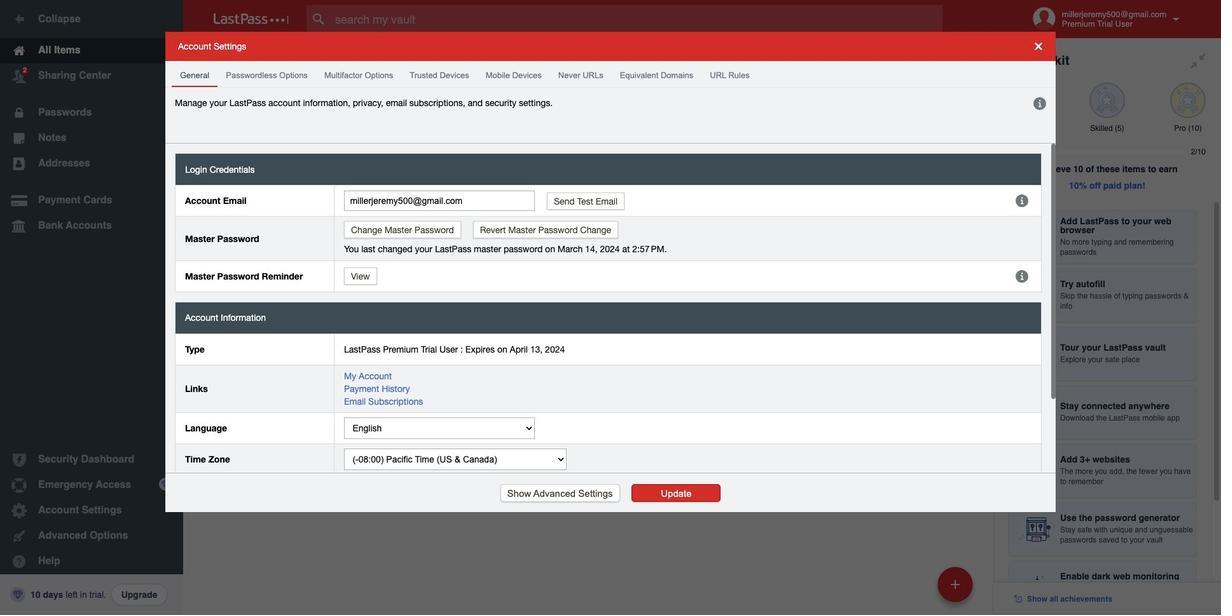 Task type: locate. For each thing, give the bounding box(es) containing it.
lastpass image
[[214, 13, 289, 25]]

Search search field
[[307, 5, 967, 33]]

new item image
[[951, 580, 960, 589]]

vault options navigation
[[183, 38, 993, 76]]



Task type: vqa. For each thing, say whether or not it's contained in the screenshot.
Main navigation navigation
yes



Task type: describe. For each thing, give the bounding box(es) containing it.
search my vault text field
[[307, 5, 967, 33]]

new item navigation
[[933, 564, 981, 616]]

main navigation navigation
[[0, 0, 183, 616]]



